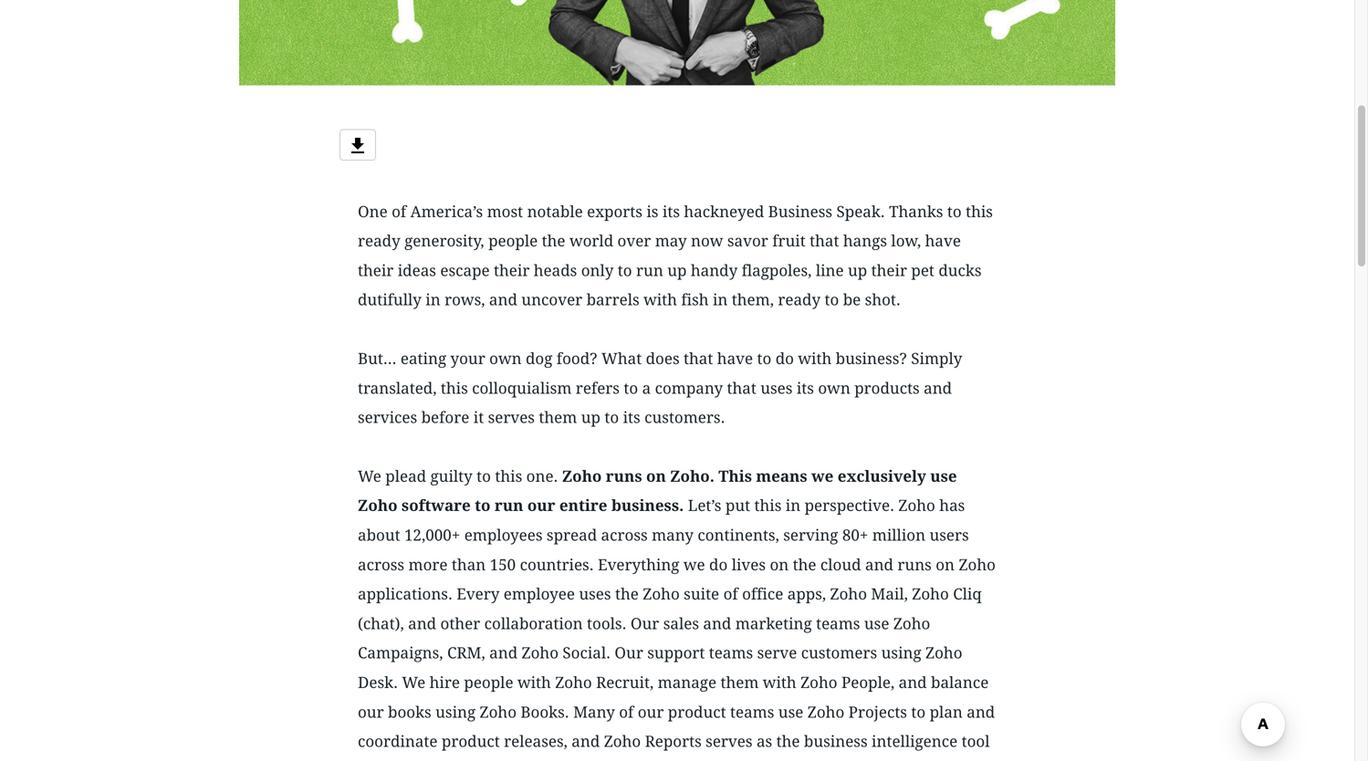 Task type: locate. For each thing, give the bounding box(es) containing it.
generosity,
[[405, 232, 485, 250]]

2 horizontal spatial that
[[810, 232, 840, 250]]

translated,
[[358, 379, 437, 397]]

0 vertical spatial people
[[489, 232, 538, 250]]

serves
[[488, 409, 535, 427], [706, 733, 753, 751]]

every
[[457, 585, 500, 604]]

them
[[539, 409, 577, 427], [721, 674, 759, 692]]

what
[[602, 350, 642, 368]]

2 vertical spatial that
[[727, 379, 757, 397]]

people inside let's put this in perspective. zoho has about 12,000+ employees spread across many continents, serving 80+ million users across more than 150 countries. everything we do lives on the cloud and runs on zoho applications. every employee uses the zoho suite of office apps, zoho mail, zoho cliq (chat), and other collaboration tools. our sales and marketing teams use zoho campaigns, crm, and zoho social. our support teams serve customers using zoho desk. we hire people with zoho recruit, manage them with zoho people, and balance our books using zoho books. many of our product teams use zoho projects to plan and coordinate product releases, and zoho reports serves as the business intellige
[[464, 674, 514, 692]]

this
[[966, 203, 993, 221], [441, 379, 468, 397], [495, 467, 523, 486], [755, 497, 782, 515]]

it
[[474, 409, 484, 427]]

barrels
[[587, 291, 640, 309]]

2 horizontal spatial in
[[786, 497, 801, 515]]

0 horizontal spatial run
[[495, 497, 524, 515]]

1 horizontal spatial ready
[[778, 291, 821, 309]]

perspective.
[[805, 497, 895, 515]]

0 vertical spatial product
[[668, 703, 726, 722]]

people inside one of america's most notable exports is its hackneyed business speak. thanks to this ready generosity, people the world over may now savor fruit that hangs low, have their ideas escape their heads only to run up handy flagpoles, line up their pet ducks dutifully in rows, and uncover barrels with fish in them, ready to be shot.
[[489, 232, 538, 250]]

1 vertical spatial run
[[495, 497, 524, 515]]

ducks
[[939, 262, 982, 280]]

to down "refers"
[[605, 409, 619, 427]]

our down one.
[[528, 497, 556, 515]]

0 vertical spatial runs
[[606, 467, 642, 486]]

people
[[489, 232, 538, 250], [464, 674, 514, 692]]

0 horizontal spatial them
[[539, 409, 577, 427]]

1 vertical spatial its
[[797, 379, 814, 397]]

product down hire
[[442, 733, 500, 751]]

support
[[648, 644, 705, 663]]

line
[[816, 262, 844, 280]]

of inside one of america's most notable exports is its hackneyed business speak. thanks to this ready generosity, people the world over may now savor fruit that hangs low, have their ideas escape their heads only to run up handy flagpoles, line up their pet ducks dutifully in rows, and uncover barrels with fish in them, ready to be shot.
[[392, 203, 406, 221]]

their
[[358, 262, 394, 280], [494, 262, 530, 280], [872, 262, 908, 280]]

ready down flagpoles,
[[778, 291, 821, 309]]

to up the employees
[[475, 497, 491, 515]]

0 vertical spatial them
[[539, 409, 577, 427]]

guilty
[[431, 467, 473, 486]]

with left fish
[[644, 291, 677, 309]]

0 horizontal spatial have
[[717, 350, 753, 368]]

its inside one of america's most notable exports is its hackneyed business speak. thanks to this ready generosity, people the world over may now savor fruit that hangs low, have their ideas escape their heads only to run up handy flagpoles, line up their pet ducks dutifully in rows, and uncover barrels with fish in them, ready to be shot.
[[663, 203, 680, 221]]

across down about
[[358, 556, 405, 574]]

everything
[[598, 556, 680, 574]]

use down mail,
[[865, 615, 890, 633]]

1 horizontal spatial runs
[[898, 556, 932, 574]]

1 horizontal spatial use
[[865, 615, 890, 633]]

serves down the colloquialism
[[488, 409, 535, 427]]

1 vertical spatial we
[[684, 556, 705, 574]]

the right the as
[[777, 733, 800, 751]]

1 horizontal spatial them
[[721, 674, 759, 692]]

our
[[631, 615, 659, 633], [615, 644, 644, 663]]

0 horizontal spatial runs
[[606, 467, 642, 486]]

1 vertical spatial them
[[721, 674, 759, 692]]

2 horizontal spatial its
[[797, 379, 814, 397]]

0 horizontal spatial product
[[442, 733, 500, 751]]

own left the dog
[[490, 350, 522, 368]]

1 vertical spatial product
[[442, 733, 500, 751]]

2 their from the left
[[494, 262, 530, 280]]

1 vertical spatial our
[[638, 703, 664, 722]]

its left products
[[797, 379, 814, 397]]

1 vertical spatial own
[[818, 379, 851, 397]]

serves left the as
[[706, 733, 753, 751]]

dutifully
[[358, 291, 422, 309]]

0 horizontal spatial across
[[358, 556, 405, 574]]

1 vertical spatial do
[[709, 556, 728, 574]]

our up reports on the bottom of the page
[[638, 703, 664, 722]]

teams
[[816, 615, 861, 633], [709, 644, 753, 663], [730, 703, 775, 722]]

teams up the as
[[730, 703, 775, 722]]

1 vertical spatial of
[[724, 585, 738, 604]]

0 vertical spatial its
[[663, 203, 680, 221]]

but…
[[358, 350, 397, 368]]

their up shot.
[[872, 262, 908, 280]]

0 horizontal spatial we
[[358, 467, 382, 486]]

1 vertical spatial runs
[[898, 556, 932, 574]]

1 horizontal spatial that
[[727, 379, 757, 397]]

one
[[358, 203, 388, 221]]

to left plan
[[912, 703, 926, 722]]

people down most
[[489, 232, 538, 250]]

own down business?
[[818, 379, 851, 397]]

0 vertical spatial we
[[358, 467, 382, 486]]

2 horizontal spatial of
[[724, 585, 738, 604]]

using up the 'people,'
[[882, 644, 922, 663]]

runs inside the zoho runs on zoho. this means we exclusively use zoho software to run our entire business.
[[606, 467, 642, 486]]

across up everything
[[601, 526, 648, 545]]

run up the employees
[[495, 497, 524, 515]]

2 horizontal spatial use
[[931, 467, 957, 486]]

0 vertical spatial use
[[931, 467, 957, 486]]

in left rows,
[[426, 291, 441, 309]]

2 vertical spatial its
[[623, 409, 641, 427]]

0 vertical spatial our
[[528, 497, 556, 515]]

1 horizontal spatial have
[[925, 232, 961, 250]]

1 vertical spatial we
[[402, 674, 426, 692]]

teams left serve at the right bottom of page
[[709, 644, 753, 663]]

using down hire
[[436, 703, 476, 722]]

1 vertical spatial serves
[[706, 733, 753, 751]]

0 horizontal spatial we
[[684, 556, 705, 574]]

its left 'customers.'
[[623, 409, 641, 427]]

to inside the zoho runs on zoho. this means we exclusively use zoho software to run our entire business.
[[475, 497, 491, 515]]

to
[[948, 203, 962, 221], [618, 262, 632, 280], [825, 291, 839, 309], [757, 350, 772, 368], [624, 379, 638, 397], [605, 409, 619, 427], [477, 467, 491, 486], [475, 497, 491, 515], [912, 703, 926, 722]]

this up the "ducks"
[[966, 203, 993, 221]]

0 horizontal spatial serves
[[488, 409, 535, 427]]

the down notable
[[542, 232, 566, 250]]

1 horizontal spatial uses
[[761, 379, 793, 397]]

1 horizontal spatial our
[[638, 703, 664, 722]]

1 vertical spatial that
[[684, 350, 713, 368]]

this right put
[[755, 497, 782, 515]]

on up business.
[[646, 467, 666, 486]]

2 horizontal spatial up
[[848, 262, 868, 280]]

use
[[931, 467, 957, 486], [865, 615, 890, 633], [779, 703, 804, 722]]

0 vertical spatial have
[[925, 232, 961, 250]]

own
[[490, 350, 522, 368], [818, 379, 851, 397]]

spread
[[547, 526, 597, 545]]

2 vertical spatial use
[[779, 703, 804, 722]]

the down everything
[[615, 585, 639, 604]]

let's
[[688, 497, 722, 515]]

1 vertical spatial have
[[717, 350, 753, 368]]

to inside let's put this in perspective. zoho has about 12,000+ employees spread across many continents, serving 80+ million users across more than 150 countries. everything we do lives on the cloud and runs on zoho applications. every employee uses the zoho suite of office apps, zoho mail, zoho cliq (chat), and other collaboration tools. our sales and marketing teams use zoho campaigns, crm, and zoho social. our support teams serve customers using zoho desk. we hire people with zoho recruit, manage them with zoho people, and balance our books using zoho books. many of our product teams use zoho projects to plan and coordinate product releases, and zoho reports serves as the business intellige
[[912, 703, 926, 722]]

balance
[[931, 674, 989, 692]]

0 vertical spatial of
[[392, 203, 406, 221]]

0 vertical spatial uses
[[761, 379, 793, 397]]

entire
[[560, 497, 608, 515]]

1 horizontal spatial own
[[818, 379, 851, 397]]

in inside let's put this in perspective. zoho has about 12,000+ employees spread across many continents, serving 80+ million users across more than 150 countries. everything we do lives on the cloud and runs on zoho applications. every employee uses the zoho suite of office apps, zoho mail, zoho cliq (chat), and other collaboration tools. our sales and marketing teams use zoho campaigns, crm, and zoho social. our support teams serve customers using zoho desk. we hire people with zoho recruit, manage them with zoho people, and balance our books using zoho books. many of our product teams use zoho projects to plan and coordinate product releases, and zoho reports serves as the business intellige
[[786, 497, 801, 515]]

0 horizontal spatial on
[[646, 467, 666, 486]]

uncover
[[522, 291, 583, 309]]

that up 'company'
[[684, 350, 713, 368]]

have
[[925, 232, 961, 250], [717, 350, 753, 368]]

1 vertical spatial using
[[436, 703, 476, 722]]

1 horizontal spatial we
[[812, 467, 834, 486]]

zoho up balance
[[926, 644, 963, 663]]

of left "office"
[[724, 585, 738, 604]]

that up line at right
[[810, 232, 840, 250]]

its right is
[[663, 203, 680, 221]]

1 horizontal spatial up
[[668, 262, 687, 280]]

150
[[490, 556, 516, 574]]

this up before
[[441, 379, 468, 397]]

uses up tools.
[[579, 585, 611, 604]]

zoho
[[562, 467, 602, 486], [358, 497, 398, 515], [899, 497, 936, 515], [959, 556, 996, 574], [830, 585, 867, 604], [912, 585, 949, 604], [894, 615, 931, 633], [522, 644, 559, 663], [926, 644, 963, 663], [555, 674, 592, 692], [801, 674, 838, 692], [480, 703, 517, 722], [808, 703, 845, 722], [604, 733, 641, 751]]

our left sales
[[631, 615, 659, 633]]

employees
[[464, 526, 543, 545]]

1 horizontal spatial its
[[663, 203, 680, 221]]

cloud
[[821, 556, 862, 574]]

2 vertical spatial of
[[619, 703, 634, 722]]

customers.
[[645, 409, 725, 427]]

and right crm,
[[490, 644, 518, 663]]

and right plan
[[967, 703, 995, 722]]

people down crm,
[[464, 674, 514, 692]]

our up recruit,
[[615, 644, 644, 663]]

1 horizontal spatial run
[[636, 262, 664, 280]]

product
[[668, 703, 726, 722], [442, 733, 500, 751]]

run
[[636, 262, 664, 280], [495, 497, 524, 515]]

have up the "ducks"
[[925, 232, 961, 250]]

uses right 'company'
[[761, 379, 793, 397]]

may
[[655, 232, 687, 250]]

1 horizontal spatial their
[[494, 262, 530, 280]]

we plead guilty to this one.
[[358, 467, 558, 486]]

and
[[489, 291, 518, 309], [924, 379, 952, 397], [866, 556, 894, 574], [408, 615, 437, 633], [703, 615, 732, 633], [490, 644, 518, 663], [899, 674, 927, 692], [967, 703, 995, 722], [572, 733, 600, 751]]

we up zoho suite
[[684, 556, 705, 574]]

with down serve at the right bottom of page
[[763, 674, 797, 692]]

1 vertical spatial our
[[615, 644, 644, 663]]

of down recruit,
[[619, 703, 634, 722]]

runs
[[606, 467, 642, 486], [898, 556, 932, 574]]

1 horizontal spatial on
[[770, 556, 789, 574]]

up
[[668, 262, 687, 280], [848, 262, 868, 280], [581, 409, 601, 427]]

is
[[647, 203, 659, 221]]

2 horizontal spatial their
[[872, 262, 908, 280]]

coordinate
[[358, 733, 438, 751]]

exclusively
[[838, 467, 927, 486]]

1 horizontal spatial across
[[601, 526, 648, 545]]

serves inside but… eating your own dog food? what does that have to do with business? simply translated, this colloquialism refers to a company that uses its own products and services before it serves them up to its customers.
[[488, 409, 535, 427]]

ready down the one
[[358, 232, 401, 250]]

do
[[776, 350, 794, 368], [709, 556, 728, 574]]

the up apps,
[[793, 556, 817, 574]]

do left business?
[[776, 350, 794, 368]]

0 vertical spatial run
[[636, 262, 664, 280]]

apps,
[[788, 585, 826, 604]]

1 vertical spatial ready
[[778, 291, 821, 309]]

that
[[810, 232, 840, 250], [684, 350, 713, 368], [727, 379, 757, 397]]

office
[[742, 585, 784, 604]]

sales
[[664, 615, 699, 633]]

our
[[528, 497, 556, 515], [638, 703, 664, 722]]

of right the one
[[392, 203, 406, 221]]

0 horizontal spatial that
[[684, 350, 713, 368]]

0 vertical spatial our
[[631, 615, 659, 633]]

1 vertical spatial uses
[[579, 585, 611, 604]]

zoho down customers at the right bottom of page
[[801, 674, 838, 692]]

1 horizontal spatial do
[[776, 350, 794, 368]]

0 horizontal spatial our
[[528, 497, 556, 515]]

zoho.
[[670, 467, 715, 486]]

use down serve at the right bottom of page
[[779, 703, 804, 722]]

do inside but… eating your own dog food? what does that have to do with business? simply translated, this colloquialism refers to a company that uses its own products and services before it serves them up to its customers.
[[776, 350, 794, 368]]

2 vertical spatial teams
[[730, 703, 775, 722]]

run inside the zoho runs on zoho. this means we exclusively use zoho software to run our entire business.
[[495, 497, 524, 515]]

0 vertical spatial do
[[776, 350, 794, 368]]

that right 'company'
[[727, 379, 757, 397]]

use up has at the bottom right of page
[[931, 467, 957, 486]]

and down the simply
[[924, 379, 952, 397]]

12,000+
[[404, 526, 460, 545]]

teams up customers at the right bottom of page
[[816, 615, 861, 633]]

escape
[[440, 262, 490, 280]]

them down the colloquialism
[[539, 409, 577, 427]]

0 horizontal spatial its
[[623, 409, 641, 427]]

zoho down mail,
[[894, 615, 931, 633]]

reports
[[645, 733, 702, 751]]

use inside the zoho runs on zoho. this means we exclusively use zoho software to run our entire business.
[[931, 467, 957, 486]]

runs down million
[[898, 556, 932, 574]]

and inside but… eating your own dog food? what does that have to do with business? simply translated, this colloquialism refers to a company that uses its own products and services before it serves them up to its customers.
[[924, 379, 952, 397]]

zoho left cliq
[[912, 585, 949, 604]]

up right line at right
[[848, 262, 868, 280]]

1 horizontal spatial using
[[882, 644, 922, 663]]

this
[[719, 467, 752, 486]]

0 horizontal spatial up
[[581, 409, 601, 427]]

do down many continents,
[[709, 556, 728, 574]]

plan
[[930, 703, 963, 722]]

0 vertical spatial we
[[812, 467, 834, 486]]

up down may
[[668, 262, 687, 280]]

this inside one of america's most notable exports is its hackneyed business speak. thanks to this ready generosity, people the world over may now savor fruit that hangs low, have their ideas escape their heads only to run up handy flagpoles, line up their pet ducks dutifully in rows, and uncover barrels with fish in them, ready to be shot.
[[966, 203, 993, 221]]

0 horizontal spatial their
[[358, 262, 394, 280]]

to right only
[[618, 262, 632, 280]]

0 horizontal spatial use
[[779, 703, 804, 722]]

in down 'means'
[[786, 497, 801, 515]]

0 horizontal spatial uses
[[579, 585, 611, 604]]

0 horizontal spatial own
[[490, 350, 522, 368]]

with inside one of america's most notable exports is its hackneyed business speak. thanks to this ready generosity, people the world over may now savor fruit that hangs low, have their ideas escape their heads only to run up handy flagpoles, line up their pet ducks dutifully in rows, and uncover barrels with fish in them, ready to be shot.
[[644, 291, 677, 309]]

zoho suite
[[643, 585, 720, 604]]

we up perspective.
[[812, 467, 834, 486]]

runs up business.
[[606, 467, 642, 486]]

0 vertical spatial that
[[810, 232, 840, 250]]

with left business?
[[798, 350, 832, 368]]

1 horizontal spatial we
[[402, 674, 426, 692]]

their left heads
[[494, 262, 530, 280]]

crm,
[[447, 644, 486, 663]]

uses inside but… eating your own dog food? what does that have to do with business? simply translated, this colloquialism refers to a company that uses its own products and services before it serves them up to its customers.
[[761, 379, 793, 397]]

fruit
[[773, 232, 806, 250]]

business?
[[836, 350, 907, 368]]

them down serve at the right bottom of page
[[721, 674, 759, 692]]

up down "refers"
[[581, 409, 601, 427]]

in right fish
[[713, 291, 728, 309]]

0 vertical spatial across
[[601, 526, 648, 545]]

we left plead
[[358, 467, 382, 486]]

1 vertical spatial across
[[358, 556, 405, 574]]

run down over
[[636, 262, 664, 280]]

and right rows,
[[489, 291, 518, 309]]

0 vertical spatial serves
[[488, 409, 535, 427]]

0 horizontal spatial ready
[[358, 232, 401, 250]]

we left hire
[[402, 674, 426, 692]]

than
[[452, 556, 486, 574]]

on right "lives"
[[770, 556, 789, 574]]

their up dutifully
[[358, 262, 394, 280]]

0 vertical spatial ready
[[358, 232, 401, 250]]

have up 'company'
[[717, 350, 753, 368]]

employee
[[504, 585, 575, 604]]

mail,
[[871, 585, 908, 604]]

1 vertical spatial people
[[464, 674, 514, 692]]

(chat),
[[358, 615, 404, 633]]



Task type: describe. For each thing, give the bounding box(es) containing it.
business
[[804, 733, 868, 751]]

releases,
[[504, 733, 568, 751]]

1 their from the left
[[358, 262, 394, 280]]

runs inside let's put this in perspective. zoho has about 12,000+ employees spread across many continents, serving 80+ million users across more than 150 countries. everything we do lives on the cloud and runs on zoho applications. every employee uses the zoho suite of office apps, zoho mail, zoho cliq (chat), and other collaboration tools. our sales and marketing teams use zoho campaigns, crm, and zoho social. our support teams serve customers using zoho desk. we hire people with zoho recruit, manage them with zoho people, and balance our books using zoho books. many of our product teams use zoho projects to plan and coordinate product releases, and zoho reports serves as the business intellige
[[898, 556, 932, 574]]

and inside one of america's most notable exports is its hackneyed business speak. thanks to this ready generosity, people the world over may now savor fruit that hangs low, have their ideas escape their heads only to run up handy flagpoles, line up their pet ducks dutifully in rows, and uncover barrels with fish in them, ready to be shot.
[[489, 291, 518, 309]]

means
[[756, 467, 808, 486]]

1 vertical spatial teams
[[709, 644, 753, 663]]

million
[[873, 526, 926, 545]]

customers
[[801, 644, 878, 663]]

have inside but… eating your own dog food? what does that have to do with business? simply translated, this colloquialism refers to a company that uses its own products and services before it serves them up to its customers.
[[717, 350, 753, 368]]

cliq
[[953, 585, 982, 604]]

and down the many
[[572, 733, 600, 751]]

but… eating your own dog food? what does that have to do with business? simply translated, this colloquialism refers to a company that uses its own products and services before it serves them up to its customers.
[[358, 350, 963, 427]]

serve
[[757, 644, 797, 663]]

rows,
[[445, 291, 485, 309]]

1 horizontal spatial of
[[619, 703, 634, 722]]

and right sales
[[703, 615, 732, 633]]

as
[[757, 733, 773, 751]]

and right the 'people,'
[[899, 674, 927, 692]]

zoho up the entire
[[562, 467, 602, 486]]

a
[[642, 379, 651, 397]]

does
[[646, 350, 680, 368]]

2 horizontal spatial on
[[936, 556, 955, 574]]

3 their from the left
[[872, 262, 908, 280]]

run inside one of america's most notable exports is its hackneyed business speak. thanks to this ready generosity, people the world over may now savor fruit that hangs low, have their ideas escape their heads only to run up handy flagpoles, line up their pet ducks dutifully in rows, and uncover barrels with fish in them, ready to be shot.
[[636, 262, 664, 280]]

hackneyed business
[[684, 203, 833, 221]]

let's put this in perspective. zoho has about 12,000+ employees spread across many continents, serving 80+ million users across more than 150 countries. everything we do lives on the cloud and runs on zoho applications. every employee uses the zoho suite of office apps, zoho mail, zoho cliq (chat), and other collaboration tools. our sales and marketing teams use zoho campaigns, crm, and zoho social. our support teams serve customers using zoho desk. we hire people with zoho recruit, manage them with zoho people, and balance our books using zoho books. many of our product teams use zoho projects to plan and coordinate product releases, and zoho reports serves as the business intellige
[[358, 497, 996, 761]]

many
[[573, 703, 615, 722]]

now
[[691, 232, 724, 250]]

users
[[930, 526, 969, 545]]

over
[[618, 232, 651, 250]]

zoho up cliq
[[959, 556, 996, 574]]

eating
[[401, 350, 447, 368]]

we inside let's put this in perspective. zoho has about 12,000+ employees spread across many continents, serving 80+ million users across more than 150 countries. everything we do lives on the cloud and runs on zoho applications. every employee uses the zoho suite of office apps, zoho mail, zoho cliq (chat), and other collaboration tools. our sales and marketing teams use zoho campaigns, crm, and zoho social. our support teams serve customers using zoho desk. we hire people with zoho recruit, manage them with zoho people, and balance our books using zoho books. many of our product teams use zoho projects to plan and coordinate product releases, and zoho reports serves as the business intellige
[[402, 674, 426, 692]]

that inside one of america's most notable exports is its hackneyed business speak. thanks to this ready generosity, people the world over may now savor fruit that hangs low, have their ideas escape their heads only to run up handy flagpoles, line up their pet ducks dutifully in rows, and uncover barrels with fish in them, ready to be shot.
[[810, 232, 840, 250]]

0 vertical spatial using
[[882, 644, 922, 663]]

with inside but… eating your own dog food? what does that have to do with business? simply translated, this colloquialism refers to a company that uses its own products and services before it serves them up to its customers.
[[798, 350, 832, 368]]

we inside the zoho runs on zoho. this means we exclusively use zoho software to run our entire business.
[[812, 467, 834, 486]]

lives
[[732, 556, 766, 574]]

shot.
[[865, 291, 901, 309]]

on inside the zoho runs on zoho. this means we exclusively use zoho software to run our entire business.
[[646, 467, 666, 486]]

has
[[940, 497, 965, 515]]

zoho left books.
[[480, 703, 517, 722]]

food?
[[557, 350, 598, 368]]

to left be
[[825, 291, 839, 309]]

zoho down the many
[[604, 733, 641, 751]]

one of america's most notable exports is its hackneyed business speak. thanks to this ready generosity, people the world over may now savor fruit that hangs low, have their ideas escape their heads only to run up handy flagpoles, line up their pet ducks dutifully in rows, and uncover barrels with fish in them, ready to be shot.
[[358, 203, 993, 309]]

download pdf image
[[347, 135, 369, 157]]

campaigns,
[[358, 644, 443, 663]]

them,
[[732, 291, 774, 309]]

projects
[[849, 703, 908, 722]]

other
[[441, 615, 480, 633]]

savor
[[728, 232, 769, 250]]

the inside one of america's most notable exports is its hackneyed business speak. thanks to this ready generosity, people the world over may now savor fruit that hangs low, have their ideas escape their heads only to run up handy flagpoles, line up their pet ducks dutifully in rows, and uncover barrels with fish in them, ready to be shot.
[[542, 232, 566, 250]]

to down them,
[[757, 350, 772, 368]]

hire
[[430, 674, 460, 692]]

books.
[[521, 703, 569, 722]]

america's
[[411, 203, 483, 221]]

before
[[421, 409, 470, 427]]

simply
[[912, 350, 963, 368]]

this inside but… eating your own dog food? what does that have to do with business? simply translated, this colloquialism refers to a company that uses its own products and services before it serves them up to its customers.
[[441, 379, 468, 397]]

pet
[[912, 262, 935, 280]]

desk.
[[358, 674, 398, 692]]

people,
[[842, 674, 895, 692]]

them inside let's put this in perspective. zoho has about 12,000+ employees spread across many continents, serving 80+ million users across more than 150 countries. everything we do lives on the cloud and runs on zoho applications. every employee uses the zoho suite of office apps, zoho mail, zoho cliq (chat), and other collaboration tools. our sales and marketing teams use zoho campaigns, crm, and zoho social. our support teams serve customers using zoho desk. we hire people with zoho recruit, manage them with zoho people, and balance our books using zoho books. many of our product teams use zoho projects to plan and coordinate product releases, and zoho reports serves as the business intellige
[[721, 674, 759, 692]]

and up mail,
[[866, 556, 894, 574]]

our inside let's put this in perspective. zoho has about 12,000+ employees spread across many continents, serving 80+ million users across more than 150 countries. everything we do lives on the cloud and runs on zoho applications. every employee uses the zoho suite of office apps, zoho mail, zoho cliq (chat), and other collaboration tools. our sales and marketing teams use zoho campaigns, crm, and zoho social. our support teams serve customers using zoho desk. we hire people with zoho recruit, manage them with zoho people, and balance our books using zoho books. many of our product teams use zoho projects to plan and coordinate product releases, and zoho reports serves as the business intellige
[[638, 703, 664, 722]]

uses inside let's put this in perspective. zoho has about 12,000+ employees spread across many continents, serving 80+ million users across more than 150 countries. everything we do lives on the cloud and runs on zoho applications. every employee uses the zoho suite of office apps, zoho mail, zoho cliq (chat), and other collaboration tools. our sales and marketing teams use zoho campaigns, crm, and zoho social. our support teams serve customers using zoho desk. we hire people with zoho recruit, manage them with zoho people, and balance our books using zoho books. many of our product teams use zoho projects to plan and coordinate product releases, and zoho reports serves as the business intellige
[[579, 585, 611, 604]]

most
[[487, 203, 523, 221]]

zoho up about
[[358, 497, 398, 515]]

zoho down 'cloud'
[[830, 585, 867, 604]]

many continents,
[[652, 526, 780, 545]]

do inside let's put this in perspective. zoho has about 12,000+ employees spread across many continents, serving 80+ million users across more than 150 countries. everything we do lives on the cloud and runs on zoho applications. every employee uses the zoho suite of office apps, zoho mail, zoho cliq (chat), and other collaboration tools. our sales and marketing teams use zoho campaigns, crm, and zoho social. our support teams serve customers using zoho desk. we hire people with zoho recruit, manage them with zoho people, and balance our books using zoho books. many of our product teams use zoho projects to plan and coordinate product releases, and zoho reports serves as the business intellige
[[709, 556, 728, 574]]

countries.
[[520, 556, 594, 574]]

with up books.
[[518, 674, 551, 692]]

one.
[[527, 467, 558, 486]]

marketing
[[736, 615, 812, 633]]

to left a
[[624, 379, 638, 397]]

our books
[[358, 703, 432, 722]]

this left one.
[[495, 467, 523, 486]]

have inside one of america's most notable exports is its hackneyed business speak. thanks to this ready generosity, people the world over may now savor fruit that hangs low, have their ideas escape their heads only to run up handy flagpoles, line up their pet ducks dutifully in rows, and uncover barrels with fish in them, ready to be shot.
[[925, 232, 961, 250]]

0 horizontal spatial in
[[426, 291, 441, 309]]

thanks
[[889, 203, 944, 221]]

hangs
[[844, 232, 888, 250]]

business.
[[612, 497, 684, 515]]

heads
[[534, 262, 577, 280]]

collaboration
[[485, 615, 583, 633]]

0 vertical spatial own
[[490, 350, 522, 368]]

serves inside let's put this in perspective. zoho has about 12,000+ employees spread across many continents, serving 80+ million users across more than 150 countries. everything we do lives on the cloud and runs on zoho applications. every employee uses the zoho suite of office apps, zoho mail, zoho cliq (chat), and other collaboration tools. our sales and marketing teams use zoho campaigns, crm, and zoho social. our support teams serve customers using zoho desk. we hire people with zoho recruit, manage them with zoho people, and balance our books using zoho books. many of our product teams use zoho projects to plan and coordinate product releases, and zoho reports serves as the business intellige
[[706, 733, 753, 751]]

and down applications.
[[408, 615, 437, 633]]

put
[[726, 497, 751, 515]]

company
[[655, 379, 723, 397]]

0 vertical spatial teams
[[816, 615, 861, 633]]

recruit,
[[596, 674, 654, 692]]

applications.
[[358, 585, 453, 604]]

1 horizontal spatial product
[[668, 703, 726, 722]]

0 horizontal spatial using
[[436, 703, 476, 722]]

dog
[[526, 350, 553, 368]]

our inside the zoho runs on zoho. this means we exclusively use zoho software to run our entire business.
[[528, 497, 556, 515]]

fish
[[681, 291, 709, 309]]

this inside let's put this in perspective. zoho has about 12,000+ employees spread across many continents, serving 80+ million users across more than 150 countries. everything we do lives on the cloud and runs on zoho applications. every employee uses the zoho suite of office apps, zoho mail, zoho cliq (chat), and other collaboration tools. our sales and marketing teams use zoho campaigns, crm, and zoho social. our support teams serve customers using zoho desk. we hire people with zoho recruit, manage them with zoho people, and balance our books using zoho books. many of our product teams use zoho projects to plan and coordinate product releases, and zoho reports serves as the business intellige
[[755, 497, 782, 515]]

about
[[358, 526, 400, 545]]

zoho up 'business'
[[808, 703, 845, 722]]

zoho down collaboration
[[522, 644, 559, 663]]

ideas
[[398, 262, 436, 280]]

to right guilty
[[477, 467, 491, 486]]

plead
[[386, 467, 426, 486]]

them inside but… eating your own dog food? what does that have to do with business? simply translated, this colloquialism refers to a company that uses its own products and services before it serves them up to its customers.
[[539, 409, 577, 427]]

be
[[843, 291, 861, 309]]

to right thanks
[[948, 203, 962, 221]]

we inside let's put this in perspective. zoho has about 12,000+ employees spread across many continents, serving 80+ million users across more than 150 countries. everything we do lives on the cloud and runs on zoho applications. every employee uses the zoho suite of office apps, zoho mail, zoho cliq (chat), and other collaboration tools. our sales and marketing teams use zoho campaigns, crm, and zoho social. our support teams serve customers using zoho desk. we hire people with zoho recruit, manage them with zoho people, and balance our books using zoho books. many of our product teams use zoho projects to plan and coordinate product releases, and zoho reports serves as the business intellige
[[684, 556, 705, 574]]

serving
[[784, 526, 839, 545]]

services
[[358, 409, 417, 427]]

1 vertical spatial use
[[865, 615, 890, 633]]

zoho runs on zoho. this means we exclusively use zoho software to run our entire business.
[[358, 467, 957, 515]]

80+
[[843, 526, 869, 545]]

your
[[451, 350, 486, 368]]

low,
[[892, 232, 921, 250]]

1 horizontal spatial in
[[713, 291, 728, 309]]

handy
[[691, 262, 738, 280]]

flagpoles,
[[742, 262, 812, 280]]

refers
[[576, 379, 620, 397]]

zoho up million
[[899, 497, 936, 515]]

up inside but… eating your own dog food? what does that have to do with business? simply translated, this colloquialism refers to a company that uses its own products and services before it serves them up to its customers.
[[581, 409, 601, 427]]

zoho down social.
[[555, 674, 592, 692]]



Task type: vqa. For each thing, say whether or not it's contained in the screenshot.
as
yes



